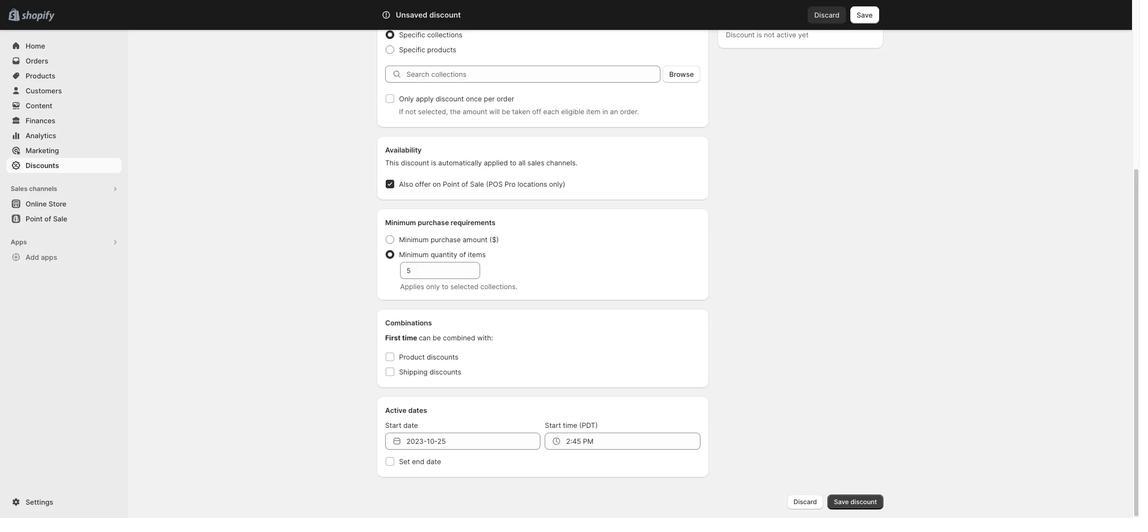 Task type: describe. For each thing, give the bounding box(es) containing it.
add
[[26, 253, 39, 262]]

specific products
[[399, 45, 457, 54]]

shipping discounts
[[399, 368, 461, 376]]

off
[[532, 107, 542, 116]]

finances
[[26, 116, 55, 125]]

(pos
[[486, 180, 503, 188]]

start time (pdt)
[[545, 421, 598, 430]]

unsaved discount
[[396, 10, 461, 19]]

add apps button
[[6, 250, 122, 265]]

products
[[427, 45, 457, 54]]

finances link
[[6, 113, 122, 128]]

online store button
[[0, 196, 128, 211]]

point of sale
[[26, 215, 67, 223]]

time for start
[[563, 421, 577, 430]]

start for start date
[[385, 421, 402, 430]]

specific for specific products
[[399, 45, 425, 54]]

first time can be combined with:
[[385, 334, 493, 342]]

Start time (PDT) text field
[[566, 433, 701, 450]]

product discounts
[[399, 353, 459, 361]]

combinations
[[385, 319, 432, 327]]

start date
[[385, 421, 418, 430]]

order
[[497, 94, 514, 103]]

settings
[[26, 498, 53, 506]]

analytics link
[[6, 128, 122, 143]]

selected
[[451, 282, 479, 291]]

discount inside button
[[851, 498, 877, 506]]

0 vertical spatial of
[[462, 180, 468, 188]]

shopify image
[[21, 11, 55, 22]]

content
[[26, 101, 52, 110]]

set
[[399, 457, 410, 466]]

apps
[[11, 238, 27, 246]]

point of sale button
[[0, 211, 128, 226]]

discount inside availability this discount is automatically applied to all sales channels.
[[401, 159, 429, 167]]

only
[[426, 282, 440, 291]]

discount
[[726, 30, 755, 39]]

the
[[450, 107, 461, 116]]

discounts for shipping discounts
[[430, 368, 461, 376]]

channels
[[29, 185, 57, 193]]

purchase for requirements
[[418, 218, 449, 227]]

($)
[[490, 235, 499, 244]]

applies only to selected collections.
[[400, 282, 518, 291]]

collections.
[[481, 282, 518, 291]]

2 amount from the top
[[463, 235, 488, 244]]

availability this discount is automatically applied to all sales channels.
[[385, 146, 578, 167]]

applied
[[484, 159, 508, 167]]

settings link
[[6, 495, 122, 510]]

orders link
[[6, 53, 122, 68]]

2 vertical spatial of
[[460, 250, 466, 259]]

apply
[[416, 94, 434, 103]]

0 vertical spatial be
[[502, 107, 510, 116]]

an
[[610, 107, 618, 116]]

discounts for product discounts
[[427, 353, 459, 361]]

point of sale link
[[6, 211, 122, 226]]

only
[[399, 94, 414, 103]]

unsaved
[[396, 10, 428, 19]]

Start date text field
[[407, 433, 541, 450]]

specific collections
[[399, 30, 463, 39]]

0 vertical spatial sale
[[470, 180, 484, 188]]

sales channels
[[11, 185, 57, 193]]

locations
[[518, 180, 547, 188]]

dates
[[408, 406, 427, 415]]

only apply discount once per order
[[399, 94, 514, 103]]

0 horizontal spatial date
[[403, 421, 418, 430]]

sales channels button
[[6, 181, 122, 196]]

home link
[[6, 38, 122, 53]]

1 amount from the top
[[463, 107, 488, 116]]

active dates
[[385, 406, 427, 415]]

if not selected, the amount will be taken off each eligible item in an order.
[[399, 107, 639, 116]]

first
[[385, 334, 401, 342]]

marketing link
[[6, 143, 122, 158]]

analytics
[[26, 131, 56, 140]]

sales
[[11, 185, 27, 193]]

online
[[26, 200, 47, 208]]

set end date
[[399, 457, 441, 466]]

on
[[433, 180, 441, 188]]

online store link
[[6, 196, 122, 211]]

specific for specific collections
[[399, 30, 425, 39]]

pro
[[505, 180, 516, 188]]

shipping
[[399, 368, 428, 376]]

marketing
[[26, 146, 59, 155]]

discard button for save
[[808, 6, 846, 23]]

availability
[[385, 146, 422, 154]]

product
[[399, 353, 425, 361]]

customers link
[[6, 83, 122, 98]]

1 horizontal spatial date
[[427, 457, 441, 466]]

this
[[385, 159, 399, 167]]

item
[[587, 107, 601, 116]]

can
[[419, 334, 431, 342]]

minimum quantity of items
[[399, 250, 486, 259]]

of inside button
[[44, 215, 51, 223]]

applies to
[[385, 13, 419, 22]]



Task type: vqa. For each thing, say whether or not it's contained in the screenshot.
the YYYY-MM-DD Text Field
no



Task type: locate. For each thing, give the bounding box(es) containing it.
1 horizontal spatial not
[[764, 30, 775, 39]]

applies
[[385, 13, 410, 22], [400, 282, 424, 291]]

discount is not active yet
[[726, 30, 809, 39]]

date down "active dates"
[[403, 421, 418, 430]]

time down combinations
[[402, 334, 417, 342]]

not right if
[[405, 107, 416, 116]]

save discount button
[[828, 495, 884, 510]]

online store
[[26, 200, 66, 208]]

1 horizontal spatial time
[[563, 421, 577, 430]]

if
[[399, 107, 404, 116]]

2 specific from the top
[[399, 45, 425, 54]]

customers
[[26, 86, 62, 95]]

sale inside point of sale link
[[53, 215, 67, 223]]

save discount
[[834, 498, 877, 506]]

minimum for minimum quantity of items
[[399, 250, 429, 259]]

minimum for minimum purchase amount ($)
[[399, 235, 429, 244]]

to right only at the left of the page
[[442, 282, 449, 291]]

eligible
[[561, 107, 585, 116]]

save for save
[[857, 11, 873, 19]]

0 horizontal spatial be
[[433, 334, 441, 342]]

not left active in the right top of the page
[[764, 30, 775, 39]]

1 vertical spatial sale
[[53, 215, 67, 223]]

2 vertical spatial to
[[442, 282, 449, 291]]

1 horizontal spatial is
[[757, 30, 762, 39]]

applies for applies only to selected collections.
[[400, 282, 424, 291]]

of left the items
[[460, 250, 466, 259]]

minimum down minimum purchase requirements
[[399, 235, 429, 244]]

0 vertical spatial specific
[[399, 30, 425, 39]]

0 horizontal spatial point
[[26, 215, 43, 223]]

0 horizontal spatial start
[[385, 421, 402, 430]]

1 specific from the top
[[399, 30, 425, 39]]

order.
[[620, 107, 639, 116]]

2 vertical spatial minimum
[[399, 250, 429, 259]]

products
[[26, 72, 55, 80]]

1 vertical spatial is
[[431, 159, 437, 167]]

of
[[462, 180, 468, 188], [44, 215, 51, 223], [460, 250, 466, 259]]

collections
[[427, 30, 463, 39]]

1 horizontal spatial be
[[502, 107, 510, 116]]

applies up specific collections
[[385, 13, 410, 22]]

date right end
[[427, 457, 441, 466]]

0 vertical spatial discard button
[[808, 6, 846, 23]]

0 vertical spatial not
[[764, 30, 775, 39]]

(pdt)
[[579, 421, 598, 430]]

1 start from the left
[[385, 421, 402, 430]]

0 vertical spatial time
[[402, 334, 417, 342]]

yet
[[799, 30, 809, 39]]

point down online
[[26, 215, 43, 223]]

1 vertical spatial of
[[44, 215, 51, 223]]

apps button
[[6, 235, 122, 250]]

active
[[777, 30, 797, 39]]

only)
[[549, 180, 566, 188]]

products link
[[6, 68, 122, 83]]

start for start time (pdt)
[[545, 421, 561, 430]]

to up specific collections
[[412, 13, 419, 22]]

save inside button
[[857, 11, 873, 19]]

0 vertical spatial to
[[412, 13, 419, 22]]

1 vertical spatial to
[[510, 159, 517, 167]]

discard button left save discount button
[[788, 495, 824, 510]]

each
[[543, 107, 559, 116]]

1 vertical spatial minimum
[[399, 235, 429, 244]]

search
[[429, 11, 452, 19]]

1 horizontal spatial save
[[857, 11, 873, 19]]

0 vertical spatial minimum
[[385, 218, 416, 227]]

quantity
[[431, 250, 458, 259]]

of down automatically
[[462, 180, 468, 188]]

start down active
[[385, 421, 402, 430]]

add apps
[[26, 253, 57, 262]]

0 vertical spatial discard
[[815, 11, 840, 19]]

minimum down also
[[385, 218, 416, 227]]

0 horizontal spatial not
[[405, 107, 416, 116]]

1 horizontal spatial start
[[545, 421, 561, 430]]

0 vertical spatial amount
[[463, 107, 488, 116]]

1 vertical spatial save
[[834, 498, 849, 506]]

taken
[[512, 107, 530, 116]]

0 vertical spatial purchase
[[418, 218, 449, 227]]

2 horizontal spatial to
[[510, 159, 517, 167]]

save for save discount
[[834, 498, 849, 506]]

time
[[402, 334, 417, 342], [563, 421, 577, 430]]

0 vertical spatial save
[[857, 11, 873, 19]]

channels.
[[547, 159, 578, 167]]

time left '(pdt)'
[[563, 421, 577, 430]]

time for first
[[402, 334, 417, 342]]

orders
[[26, 57, 48, 65]]

search button
[[411, 6, 721, 23]]

1 horizontal spatial to
[[442, 282, 449, 291]]

None text field
[[400, 262, 480, 279]]

start left '(pdt)'
[[545, 421, 561, 430]]

sale left "(pos"
[[470, 180, 484, 188]]

Search collections text field
[[407, 66, 661, 83]]

0 horizontal spatial is
[[431, 159, 437, 167]]

with:
[[477, 334, 493, 342]]

1 vertical spatial time
[[563, 421, 577, 430]]

purchase up the minimum purchase amount ($)
[[418, 218, 449, 227]]

1 vertical spatial discard
[[794, 498, 817, 506]]

point right on
[[443, 180, 460, 188]]

1 vertical spatial discard button
[[788, 495, 824, 510]]

purchase up 'quantity'
[[431, 235, 461, 244]]

amount down once
[[463, 107, 488, 116]]

minimum left 'quantity'
[[399, 250, 429, 259]]

minimum purchase requirements
[[385, 218, 496, 227]]

1 vertical spatial be
[[433, 334, 441, 342]]

discard button
[[808, 6, 846, 23], [788, 495, 824, 510]]

save
[[857, 11, 873, 19], [834, 498, 849, 506]]

discard button up yet
[[808, 6, 846, 23]]

discounts
[[26, 161, 59, 170]]

discard button for save discount
[[788, 495, 824, 510]]

also
[[399, 180, 413, 188]]

0 vertical spatial applies
[[385, 13, 410, 22]]

point inside point of sale link
[[26, 215, 43, 223]]

discounts link
[[6, 158, 122, 173]]

active
[[385, 406, 407, 415]]

all
[[519, 159, 526, 167]]

selected,
[[418, 107, 448, 116]]

0 horizontal spatial sale
[[53, 215, 67, 223]]

1 vertical spatial not
[[405, 107, 416, 116]]

discard left save discount
[[794, 498, 817, 506]]

sale
[[470, 180, 484, 188], [53, 215, 67, 223]]

1 vertical spatial date
[[427, 457, 441, 466]]

store
[[49, 200, 66, 208]]

0 vertical spatial is
[[757, 30, 762, 39]]

1 vertical spatial applies
[[400, 282, 424, 291]]

discard for save discount
[[794, 498, 817, 506]]

discard for save
[[815, 11, 840, 19]]

apps
[[41, 253, 57, 262]]

1 horizontal spatial point
[[443, 180, 460, 188]]

is up on
[[431, 159, 437, 167]]

0 horizontal spatial save
[[834, 498, 849, 506]]

discard left the save button
[[815, 11, 840, 19]]

applies for applies to
[[385, 13, 410, 22]]

minimum for minimum purchase requirements
[[385, 218, 416, 227]]

be right "can" at the left bottom
[[433, 334, 441, 342]]

specific down applies to
[[399, 30, 425, 39]]

sale down store
[[53, 215, 67, 223]]

content link
[[6, 98, 122, 113]]

be
[[502, 107, 510, 116], [433, 334, 441, 342]]

specific
[[399, 30, 425, 39], [399, 45, 425, 54]]

point
[[443, 180, 460, 188], [26, 215, 43, 223]]

1 vertical spatial specific
[[399, 45, 425, 54]]

is right discount
[[757, 30, 762, 39]]

1 vertical spatial point
[[26, 215, 43, 223]]

2 start from the left
[[545, 421, 561, 430]]

combined
[[443, 334, 475, 342]]

1 vertical spatial purchase
[[431, 235, 461, 244]]

to inside availability this discount is automatically applied to all sales channels.
[[510, 159, 517, 167]]

1 vertical spatial discounts
[[430, 368, 461, 376]]

browse button
[[663, 66, 701, 83]]

discounts
[[427, 353, 459, 361], [430, 368, 461, 376]]

applies left only at the left of the page
[[400, 282, 424, 291]]

specific down specific collections
[[399, 45, 425, 54]]

to left all
[[510, 159, 517, 167]]

0 horizontal spatial to
[[412, 13, 419, 22]]

1 vertical spatial amount
[[463, 235, 488, 244]]

0 vertical spatial discounts
[[427, 353, 459, 361]]

0 horizontal spatial time
[[402, 334, 417, 342]]

once
[[466, 94, 482, 103]]

purchase for amount
[[431, 235, 461, 244]]

start
[[385, 421, 402, 430], [545, 421, 561, 430]]

browse
[[670, 70, 694, 78]]

discounts up shipping discounts
[[427, 353, 459, 361]]

0 vertical spatial point
[[443, 180, 460, 188]]

home
[[26, 42, 45, 50]]

of down 'online store'
[[44, 215, 51, 223]]

1 horizontal spatial sale
[[470, 180, 484, 188]]

discounts down product discounts
[[430, 368, 461, 376]]

automatically
[[438, 159, 482, 167]]

end
[[412, 457, 425, 466]]

be right will
[[502, 107, 510, 116]]

save inside save discount button
[[834, 498, 849, 506]]

amount up the items
[[463, 235, 488, 244]]

sales
[[528, 159, 545, 167]]

minimum
[[385, 218, 416, 227], [399, 235, 429, 244], [399, 250, 429, 259]]

is inside availability this discount is automatically applied to all sales channels.
[[431, 159, 437, 167]]

per
[[484, 94, 495, 103]]

requirements
[[451, 218, 496, 227]]

minimum purchase amount ($)
[[399, 235, 499, 244]]

in
[[603, 107, 608, 116]]

0 vertical spatial date
[[403, 421, 418, 430]]



